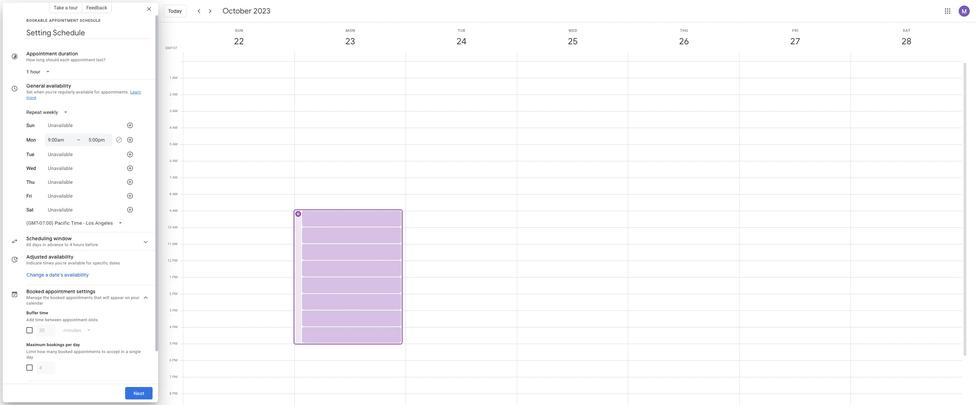 Task type: locate. For each thing, give the bounding box(es) containing it.
0 vertical spatial mon
[[346, 28, 355, 33]]

to
[[65, 243, 69, 248], [102, 350, 106, 355]]

1 vertical spatial appointments
[[74, 350, 101, 355]]

pm down 4 pm
[[172, 342, 178, 346]]

available right regularly
[[76, 90, 93, 95]]

0 horizontal spatial a
[[45, 272, 48, 278]]

4 down 3 am
[[169, 126, 171, 130]]

8 up '9'
[[169, 192, 171, 196]]

5 am from the top
[[172, 143, 178, 146]]

3 up 4 pm
[[170, 309, 171, 313]]

am up 6 am
[[172, 143, 178, 146]]

sun down more in the top of the page
[[26, 123, 35, 128]]

in right days
[[43, 243, 46, 248]]

buffer
[[26, 311, 38, 316]]

0 horizontal spatial wed
[[26, 166, 36, 171]]

you're down general availability
[[45, 90, 57, 95]]

1 1 from the top
[[169, 76, 171, 80]]

tour
[[69, 5, 78, 10]]

0 horizontal spatial sun
[[26, 123, 35, 128]]

1 am from the top
[[172, 76, 178, 80]]

3 pm from the top
[[172, 292, 178, 296]]

1 horizontal spatial to
[[102, 350, 106, 355]]

0 horizontal spatial day
[[26, 355, 33, 360]]

1 vertical spatial tue
[[26, 152, 34, 157]]

3 for 3 pm
[[170, 309, 171, 313]]

day down 'limit'
[[26, 355, 33, 360]]

60
[[26, 243, 31, 248]]

0 vertical spatial 4
[[169, 126, 171, 130]]

for left specific
[[86, 261, 92, 266]]

1 horizontal spatial day
[[73, 343, 80, 348]]

cell
[[183, 61, 295, 406], [294, 61, 406, 406], [406, 61, 517, 406], [517, 61, 629, 406], [629, 61, 740, 406], [740, 61, 851, 406], [851, 61, 962, 406]]

in inside maximum bookings per day limit how many booked appointments to accept in a single day
[[121, 350, 125, 355]]

1 horizontal spatial sun
[[235, 28, 243, 33]]

0 vertical spatial available
[[76, 90, 93, 95]]

2 for 2 am
[[169, 93, 171, 96]]

2 up 3 am
[[169, 93, 171, 96]]

0 horizontal spatial for
[[86, 261, 92, 266]]

4 left hours
[[70, 243, 72, 248]]

am for 2 am
[[172, 93, 178, 96]]

unavailable
[[48, 123, 73, 128], [48, 152, 73, 157], [48, 166, 73, 171], [48, 180, 73, 185], [48, 194, 73, 199], [48, 207, 73, 213]]

0 vertical spatial a
[[65, 5, 68, 10]]

1 vertical spatial you're
[[55, 261, 67, 266]]

1 vertical spatial booked
[[58, 350, 73, 355]]

tue
[[458, 28, 466, 33], [26, 152, 34, 157]]

0 horizontal spatial tue
[[26, 152, 34, 157]]

thursday, october 26 element
[[676, 34, 692, 50]]

2 vertical spatial a
[[126, 350, 128, 355]]

am up 8 am
[[172, 176, 178, 180]]

3 am from the top
[[172, 109, 178, 113]]

6 down 5 pm
[[170, 359, 171, 363]]

0 vertical spatial 1
[[169, 76, 171, 80]]

0 vertical spatial tue
[[458, 28, 466, 33]]

appointments
[[66, 296, 93, 301], [74, 350, 101, 355]]

1 down 12
[[170, 276, 171, 280]]

2 vertical spatial appointment
[[63, 318, 87, 323]]

appointment left slots
[[63, 318, 87, 323]]

thu
[[680, 28, 688, 33], [26, 180, 35, 185]]

availability up regularly
[[46, 83, 71, 89]]

advance
[[47, 243, 64, 248]]

1 pm from the top
[[172, 259, 178, 263]]

2 7 from the top
[[170, 376, 171, 379]]

am for 6 am
[[172, 159, 178, 163]]

2 5 from the top
[[170, 342, 171, 346]]

0 vertical spatial availability
[[46, 83, 71, 89]]

5 for 5 pm
[[170, 342, 171, 346]]

general
[[26, 83, 45, 89]]

0 vertical spatial 7
[[169, 176, 171, 180]]

time right buffer
[[40, 311, 48, 316]]

time
[[40, 311, 48, 316], [35, 318, 44, 323]]

4
[[169, 126, 171, 130], [70, 243, 72, 248], [170, 326, 171, 329]]

appointment duration how long should each appointment last?
[[26, 51, 106, 62]]

am
[[172, 76, 178, 80], [172, 93, 178, 96], [172, 109, 178, 113], [172, 126, 178, 130], [172, 143, 178, 146], [172, 159, 178, 163], [172, 176, 178, 180], [172, 192, 178, 196], [172, 209, 178, 213], [172, 226, 178, 230], [172, 242, 178, 246]]

tue for tue
[[26, 152, 34, 157]]

row
[[180, 61, 962, 406]]

1 vertical spatial 1
[[170, 276, 171, 280]]

set
[[26, 90, 33, 95]]

1 vertical spatial time
[[35, 318, 44, 323]]

5 am
[[169, 143, 178, 146]]

23
[[345, 36, 355, 47]]

appointments inside booked appointment settings manage the booked appointments that will appear on your calendar
[[66, 296, 93, 301]]

mon up 23
[[346, 28, 355, 33]]

1 vertical spatial a
[[45, 272, 48, 278]]

7 am from the top
[[172, 176, 178, 180]]

available down hours
[[68, 261, 85, 266]]

1 7 from the top
[[169, 176, 171, 180]]

7 pm from the top
[[172, 359, 178, 363]]

0 horizontal spatial in
[[43, 243, 46, 248]]

1 6 from the top
[[169, 159, 171, 163]]

mon
[[346, 28, 355, 33], [26, 137, 36, 143]]

pm down 7 pm
[[172, 392, 178, 396]]

1 vertical spatial for
[[86, 261, 92, 266]]

7 up 8 pm
[[170, 376, 171, 379]]

add
[[26, 318, 34, 323]]

1 vertical spatial day
[[26, 355, 33, 360]]

0 horizontal spatial thu
[[26, 180, 35, 185]]

sun inside 'sun 22'
[[235, 28, 243, 33]]

2 unavailable from the top
[[48, 152, 73, 157]]

25
[[567, 36, 577, 47]]

tue inside tue 24
[[458, 28, 466, 33]]

should
[[46, 58, 59, 62]]

1 vertical spatial sun
[[26, 123, 35, 128]]

wed 25
[[567, 28, 577, 47]]

End time on Mondays text field
[[88, 136, 109, 144]]

pm up 8 pm
[[172, 376, 178, 379]]

3
[[169, 109, 171, 113], [170, 309, 171, 313]]

am up 2 am
[[172, 76, 178, 80]]

1 cell from the left
[[183, 61, 295, 406]]

1 horizontal spatial thu
[[680, 28, 688, 33]]

2 cell from the left
[[294, 61, 406, 406]]

pm up 4 pm
[[172, 309, 178, 313]]

am down 3 am
[[172, 126, 178, 130]]

unavailable all day image
[[113, 135, 125, 146]]

0 vertical spatial 8
[[169, 192, 171, 196]]

1 horizontal spatial a
[[65, 5, 68, 10]]

sun for sun
[[26, 123, 35, 128]]

1 vertical spatial available
[[68, 261, 85, 266]]

Start time on Mondays text field
[[48, 136, 69, 144]]

8 am
[[169, 192, 178, 196]]

thu inside thu 26
[[680, 28, 688, 33]]

am right "11"
[[172, 242, 178, 246]]

5 for 5 am
[[169, 143, 171, 146]]

2 am from the top
[[172, 93, 178, 96]]

am for 3 am
[[172, 109, 178, 113]]

0 vertical spatial in
[[43, 243, 46, 248]]

5 pm from the top
[[172, 326, 178, 329]]

you're
[[45, 90, 57, 95], [55, 261, 67, 266]]

Buffer time number field
[[39, 325, 52, 337]]

availability inside button
[[64, 272, 89, 278]]

am for 4 am
[[172, 126, 178, 130]]

6 pm from the top
[[172, 342, 178, 346]]

5 unavailable from the top
[[48, 194, 73, 199]]

appointment
[[49, 18, 79, 23]]

take a tour button
[[49, 2, 82, 13]]

6 down the 5 am
[[169, 159, 171, 163]]

8 down 7 pm
[[170, 392, 171, 396]]

1 vertical spatial 7
[[170, 376, 171, 379]]

appointment up the at bottom left
[[45, 289, 75, 295]]

0 vertical spatial thu
[[680, 28, 688, 33]]

0 horizontal spatial sat
[[26, 207, 33, 213]]

buffer time add time between appointment slots
[[26, 311, 98, 323]]

pm for 4 pm
[[172, 326, 178, 329]]

a inside maximum bookings per day limit how many booked appointments to accept in a single day
[[126, 350, 128, 355]]

8 pm from the top
[[172, 376, 178, 379]]

9 am from the top
[[172, 209, 178, 213]]

bookings
[[47, 343, 65, 348]]

8 for 8 am
[[169, 192, 171, 196]]

0 vertical spatial 2
[[169, 93, 171, 96]]

time right add
[[35, 318, 44, 323]]

0 vertical spatial 3
[[169, 109, 171, 113]]

appointment
[[71, 58, 95, 62], [45, 289, 75, 295], [63, 318, 87, 323]]

6 am from the top
[[172, 159, 178, 163]]

am for 1 am
[[172, 76, 178, 80]]

8
[[169, 192, 171, 196], [170, 392, 171, 396]]

2 8 from the top
[[170, 392, 171, 396]]

a left tour
[[65, 5, 68, 10]]

a for take
[[65, 5, 68, 10]]

2 1 from the top
[[170, 276, 171, 280]]

1 vertical spatial sat
[[26, 207, 33, 213]]

1 horizontal spatial in
[[121, 350, 125, 355]]

1 vertical spatial mon
[[26, 137, 36, 143]]

2 am
[[169, 93, 178, 96]]

0 vertical spatial sat
[[903, 28, 911, 33]]

booked inside maximum bookings per day limit how many booked appointments to accept in a single day
[[58, 350, 73, 355]]

am right '9'
[[172, 209, 178, 213]]

between
[[45, 318, 61, 323]]

am right '10'
[[172, 226, 178, 230]]

1 horizontal spatial mon
[[346, 28, 355, 33]]

3 up 4 am
[[169, 109, 171, 113]]

8 pm
[[170, 392, 178, 396]]

adjusted
[[26, 254, 47, 260]]

pm up 3 pm
[[172, 292, 178, 296]]

1 8 from the top
[[169, 192, 171, 196]]

10 am from the top
[[172, 226, 178, 230]]

bookable appointment schedule
[[26, 18, 101, 23]]

am down the 5 am
[[172, 159, 178, 163]]

sat up scheduling
[[26, 207, 33, 213]]

pm up 2 pm
[[172, 276, 178, 280]]

2 horizontal spatial a
[[126, 350, 128, 355]]

sat up 28 at the right
[[903, 28, 911, 33]]

wed for wed
[[26, 166, 36, 171]]

0 vertical spatial to
[[65, 243, 69, 248]]

maximum
[[26, 343, 46, 348]]

unavailable for sun
[[48, 123, 73, 128]]

4 down 3 pm
[[170, 326, 171, 329]]

booked inside booked appointment settings manage the booked appointments that will appear on your calendar
[[50, 296, 65, 301]]

0 vertical spatial fri
[[792, 28, 799, 33]]

fri
[[792, 28, 799, 33], [26, 194, 32, 199]]

1 3 from the top
[[169, 109, 171, 113]]

maximum bookings per day limit how many booked appointments to accept in a single day
[[26, 343, 141, 360]]

1 vertical spatial 4
[[70, 243, 72, 248]]

fri 27
[[790, 28, 800, 47]]

wed inside wed 25
[[569, 28, 577, 33]]

am up 4 am
[[172, 109, 178, 113]]

1 vertical spatial thu
[[26, 180, 35, 185]]

sun up 22
[[235, 28, 243, 33]]

take a tour
[[54, 5, 78, 10]]

1 vertical spatial fri
[[26, 194, 32, 199]]

1 2 from the top
[[169, 93, 171, 96]]

2 3 from the top
[[170, 309, 171, 313]]

1 unavailable from the top
[[48, 123, 73, 128]]

sat inside the sat 28
[[903, 28, 911, 33]]

next button
[[125, 386, 153, 402]]

1 horizontal spatial for
[[94, 90, 100, 95]]

you're up "change a date's availability"
[[55, 261, 67, 266]]

am down 7 am at top left
[[172, 192, 178, 196]]

pm for 7 pm
[[172, 376, 178, 379]]

4 for 4 pm
[[170, 326, 171, 329]]

appointments down settings
[[66, 296, 93, 301]]

7 am
[[169, 176, 178, 180]]

2 vertical spatial availability
[[64, 272, 89, 278]]

1 vertical spatial in
[[121, 350, 125, 355]]

wed
[[569, 28, 577, 33], [26, 166, 36, 171]]

appointments left accept
[[74, 350, 101, 355]]

3 am
[[169, 109, 178, 113]]

available inside the adjusted availability indicate times you're available for specific dates
[[68, 261, 85, 266]]

1 vertical spatial 8
[[170, 392, 171, 396]]

pm down 3 pm
[[172, 326, 178, 329]]

6
[[169, 159, 171, 163], [170, 359, 171, 363]]

0 vertical spatial appointments
[[66, 296, 93, 301]]

to left accept
[[102, 350, 106, 355]]

window
[[54, 236, 72, 242]]

1 vertical spatial availability
[[49, 254, 74, 260]]

0 vertical spatial appointment
[[71, 58, 95, 62]]

4 for 4 am
[[169, 126, 171, 130]]

7 for 7 pm
[[170, 376, 171, 379]]

sunday, october 22 element
[[231, 34, 247, 50]]

pm for 1 pm
[[172, 276, 178, 280]]

availability down "advance"
[[49, 254, 74, 260]]

0 horizontal spatial to
[[65, 243, 69, 248]]

1 up 2 am
[[169, 76, 171, 80]]

2023
[[254, 6, 270, 16]]

pm right 12
[[172, 259, 178, 263]]

am up 3 am
[[172, 93, 178, 96]]

grid
[[161, 23, 968, 406]]

unavailable for thu
[[48, 180, 73, 185]]

0 vertical spatial sun
[[235, 28, 243, 33]]

0 vertical spatial 5
[[169, 143, 171, 146]]

tue for tue 24
[[458, 28, 466, 33]]

1 5 from the top
[[169, 143, 171, 146]]

4 inside scheduling window 60 days in advance to 4 hours before
[[70, 243, 72, 248]]

appointment down duration
[[71, 58, 95, 62]]

0 vertical spatial wed
[[569, 28, 577, 33]]

to down window
[[65, 243, 69, 248]]

1 vertical spatial appointment
[[45, 289, 75, 295]]

24
[[456, 36, 466, 47]]

availability for adjusted
[[49, 254, 74, 260]]

1 vertical spatial 6
[[170, 359, 171, 363]]

pm for 12 pm
[[172, 259, 178, 263]]

a left single
[[126, 350, 128, 355]]

–
[[77, 137, 80, 143]]

a left 'date's'
[[45, 272, 48, 278]]

availability inside the adjusted availability indicate times you're available for specific dates
[[49, 254, 74, 260]]

change a date's availability
[[26, 272, 89, 278]]

2 6 from the top
[[170, 359, 171, 363]]

2 pm from the top
[[172, 276, 178, 280]]

4 pm from the top
[[172, 309, 178, 313]]

1 vertical spatial 5
[[170, 342, 171, 346]]

1 vertical spatial to
[[102, 350, 106, 355]]

2 2 from the top
[[170, 292, 171, 296]]

that
[[94, 296, 102, 301]]

0 horizontal spatial mon
[[26, 137, 36, 143]]

3 unavailable from the top
[[48, 166, 73, 171]]

2 up 3 pm
[[170, 292, 171, 296]]

6 am
[[169, 159, 178, 163]]

11 am from the top
[[172, 242, 178, 246]]

day right per
[[73, 343, 80, 348]]

today button
[[164, 3, 186, 19]]

0 horizontal spatial fri
[[26, 194, 32, 199]]

sat for sat
[[26, 207, 33, 213]]

4 pm
[[170, 326, 178, 329]]

for left appointments. at top left
[[94, 90, 100, 95]]

a
[[65, 5, 68, 10], [45, 272, 48, 278], [126, 350, 128, 355]]

change
[[26, 272, 44, 278]]

0 vertical spatial booked
[[50, 296, 65, 301]]

accept
[[107, 350, 120, 355]]

availability down the adjusted availability indicate times you're available for specific dates
[[64, 272, 89, 278]]

8 am from the top
[[172, 192, 178, 196]]

1 horizontal spatial fri
[[792, 28, 799, 33]]

5 up 6 am
[[169, 143, 171, 146]]

2 pm
[[170, 292, 178, 296]]

4 am from the top
[[172, 126, 178, 130]]

unavailable for sat
[[48, 207, 73, 213]]

pm down 5 pm
[[172, 359, 178, 363]]

1 vertical spatial 3
[[170, 309, 171, 313]]

regularly
[[58, 90, 75, 95]]

11
[[168, 242, 171, 246]]

1
[[169, 76, 171, 80], [170, 276, 171, 280]]

1 horizontal spatial tue
[[458, 28, 466, 33]]

sat for sat 28
[[903, 28, 911, 33]]

1 vertical spatial 2
[[170, 292, 171, 296]]

monday, october 23 element
[[342, 34, 358, 50]]

each
[[60, 58, 69, 62]]

fri inside fri 27
[[792, 28, 799, 33]]

1 horizontal spatial wed
[[569, 28, 577, 33]]

in right accept
[[121, 350, 125, 355]]

7
[[169, 176, 171, 180], [170, 376, 171, 379]]

6 unavailable from the top
[[48, 207, 73, 213]]

for
[[94, 90, 100, 95], [86, 261, 92, 266]]

7 up 8 am
[[169, 176, 171, 180]]

1 horizontal spatial sat
[[903, 28, 911, 33]]

26 column header
[[628, 23, 740, 61]]

mon for mon
[[26, 137, 36, 143]]

0 vertical spatial 6
[[169, 159, 171, 163]]

5 down 4 pm
[[170, 342, 171, 346]]

available
[[76, 90, 93, 95], [68, 261, 85, 266]]

1 for 1 am
[[169, 76, 171, 80]]

9 pm from the top
[[172, 392, 178, 396]]

1 vertical spatial wed
[[26, 166, 36, 171]]

mon inside the mon 23
[[346, 28, 355, 33]]

am for 5 am
[[172, 143, 178, 146]]

4 unavailable from the top
[[48, 180, 73, 185]]

None field
[[24, 66, 56, 78], [24, 106, 73, 119], [24, 217, 128, 230], [24, 66, 56, 78], [24, 106, 73, 119], [24, 217, 128, 230]]

28 column header
[[851, 23, 962, 61]]

booked down per
[[58, 350, 73, 355]]

2 vertical spatial 4
[[170, 326, 171, 329]]

booked right the at bottom left
[[50, 296, 65, 301]]

mon left start time on mondays text box
[[26, 137, 36, 143]]



Task type: vqa. For each thing, say whether or not it's contained in the screenshot.
5th Unavailable from the top
yes



Task type: describe. For each thing, give the bounding box(es) containing it.
fri for fri 27
[[792, 28, 799, 33]]

appointment inside 'buffer time add time between appointment slots'
[[63, 318, 87, 323]]

next
[[133, 391, 144, 397]]

to inside maximum bookings per day limit how many booked appointments to accept in a single day
[[102, 350, 106, 355]]

booked appointment settings manage the booked appointments that will appear on your calendar
[[26, 289, 139, 306]]

learn more
[[26, 90, 141, 100]]

general availability
[[26, 83, 71, 89]]

booked
[[26, 289, 44, 295]]

10
[[168, 226, 171, 230]]

appointment
[[26, 51, 57, 57]]

6 pm
[[170, 359, 178, 363]]

unavailable for fri
[[48, 194, 73, 199]]

dates
[[109, 261, 120, 266]]

appointments.
[[101, 90, 129, 95]]

pm for 8 pm
[[172, 392, 178, 396]]

1 for 1 pm
[[170, 276, 171, 280]]

date's
[[49, 272, 63, 278]]

unavailable for wed
[[48, 166, 73, 171]]

12 pm
[[168, 259, 178, 263]]

tue 24
[[456, 28, 466, 47]]

calendar
[[26, 301, 43, 306]]

6 for 6 pm
[[170, 359, 171, 363]]

october 2023
[[223, 6, 270, 16]]

when
[[34, 90, 44, 95]]

Add title text field
[[26, 28, 150, 38]]

Maximum bookings per day number field
[[39, 362, 52, 375]]

12
[[168, 259, 171, 263]]

5 cell from the left
[[629, 61, 740, 406]]

23 column header
[[294, 23, 406, 61]]

3 cell from the left
[[406, 61, 517, 406]]

to inside scheduling window 60 days in advance to 4 hours before
[[65, 243, 69, 248]]

27 column header
[[739, 23, 851, 61]]

sun for sun 22
[[235, 28, 243, 33]]

set when you're regularly available for appointments.
[[26, 90, 129, 95]]

0 vertical spatial day
[[73, 343, 80, 348]]

how
[[37, 350, 45, 355]]

sun 22
[[234, 28, 244, 47]]

more
[[26, 95, 36, 100]]

3 pm
[[170, 309, 178, 313]]

will
[[103, 296, 109, 301]]

6 cell from the left
[[740, 61, 851, 406]]

9 am
[[169, 209, 178, 213]]

22 column header
[[183, 23, 295, 61]]

27
[[790, 36, 800, 47]]

appointments inside maximum bookings per day limit how many booked appointments to accept in a single day
[[74, 350, 101, 355]]

22
[[234, 36, 244, 47]]

mon 23
[[345, 28, 355, 47]]

before
[[85, 243, 98, 248]]

wednesday, october 25 element
[[565, 34, 581, 50]]

tuesday, october 24 element
[[454, 34, 470, 50]]

unavailable for tue
[[48, 152, 73, 157]]

24 column header
[[406, 23, 517, 61]]

wed for wed 25
[[569, 28, 577, 33]]

friday, october 27 element
[[787, 34, 803, 50]]

25 column header
[[517, 23, 629, 61]]

am for 7 am
[[172, 176, 178, 180]]

9
[[169, 209, 171, 213]]

settings
[[76, 289, 95, 295]]

how
[[26, 58, 35, 62]]

scheduling window 60 days in advance to 4 hours before
[[26, 236, 98, 248]]

1 pm
[[170, 276, 178, 280]]

scheduling
[[26, 236, 52, 242]]

6 for 6 am
[[169, 159, 171, 163]]

many
[[47, 350, 57, 355]]

1 am
[[169, 76, 178, 80]]

indicate
[[26, 261, 42, 266]]

7 for 7 am
[[169, 176, 171, 180]]

pm for 2 pm
[[172, 292, 178, 296]]

am for 10 am
[[172, 226, 178, 230]]

grid containing 22
[[161, 23, 968, 406]]

bookable
[[26, 18, 48, 23]]

pm for 5 pm
[[172, 342, 178, 346]]

thu 26
[[679, 28, 689, 47]]

thu for thu 26
[[680, 28, 688, 33]]

long
[[36, 58, 45, 62]]

learn more link
[[26, 90, 141, 100]]

appear
[[110, 296, 124, 301]]

pm for 3 pm
[[172, 309, 178, 313]]

mon for mon 23
[[346, 28, 355, 33]]

learn
[[130, 90, 141, 95]]

slots
[[88, 318, 98, 323]]

8 for 8 pm
[[170, 392, 171, 396]]

the
[[43, 296, 49, 301]]

october
[[223, 6, 252, 16]]

appointment inside 'appointment duration how long should each appointment last?'
[[71, 58, 95, 62]]

26
[[679, 36, 689, 47]]

pm for 6 pm
[[172, 359, 178, 363]]

you're inside the adjusted availability indicate times you're available for specific dates
[[55, 261, 67, 266]]

11 am
[[168, 242, 178, 246]]

7 pm
[[170, 376, 178, 379]]

feedback
[[86, 5, 107, 10]]

0 vertical spatial you're
[[45, 90, 57, 95]]

saturday, october 28 element
[[899, 34, 915, 50]]

adjusted availability indicate times you're available for specific dates
[[26, 254, 120, 266]]

0 vertical spatial for
[[94, 90, 100, 95]]

0 vertical spatial time
[[40, 311, 48, 316]]

in inside scheduling window 60 days in advance to 4 hours before
[[43, 243, 46, 248]]

sat 28
[[901, 28, 911, 47]]

specific
[[93, 261, 108, 266]]

single
[[129, 350, 141, 355]]

2 for 2 pm
[[170, 292, 171, 296]]

3 for 3 am
[[169, 109, 171, 113]]

for inside the adjusted availability indicate times you're available for specific dates
[[86, 261, 92, 266]]

am for 11 am
[[172, 242, 178, 246]]

last?
[[96, 58, 106, 62]]

availability for general
[[46, 83, 71, 89]]

a for change
[[45, 272, 48, 278]]

gmt-
[[165, 46, 173, 50]]

am for 9 am
[[172, 209, 178, 213]]

fri for fri
[[26, 194, 32, 199]]

7 cell from the left
[[851, 61, 962, 406]]

10 am
[[168, 226, 178, 230]]

times
[[43, 261, 54, 266]]

gmt-07
[[165, 46, 177, 50]]

4 cell from the left
[[517, 61, 629, 406]]

your
[[131, 296, 139, 301]]

4 am
[[169, 126, 178, 130]]

manage
[[26, 296, 42, 301]]

am for 8 am
[[172, 192, 178, 196]]

days
[[32, 243, 41, 248]]

thu for thu
[[26, 180, 35, 185]]

take
[[54, 5, 64, 10]]

duration
[[58, 51, 78, 57]]

hours
[[73, 243, 84, 248]]

limit
[[26, 350, 36, 355]]

appointment inside booked appointment settings manage the booked appointments that will appear on your calendar
[[45, 289, 75, 295]]



